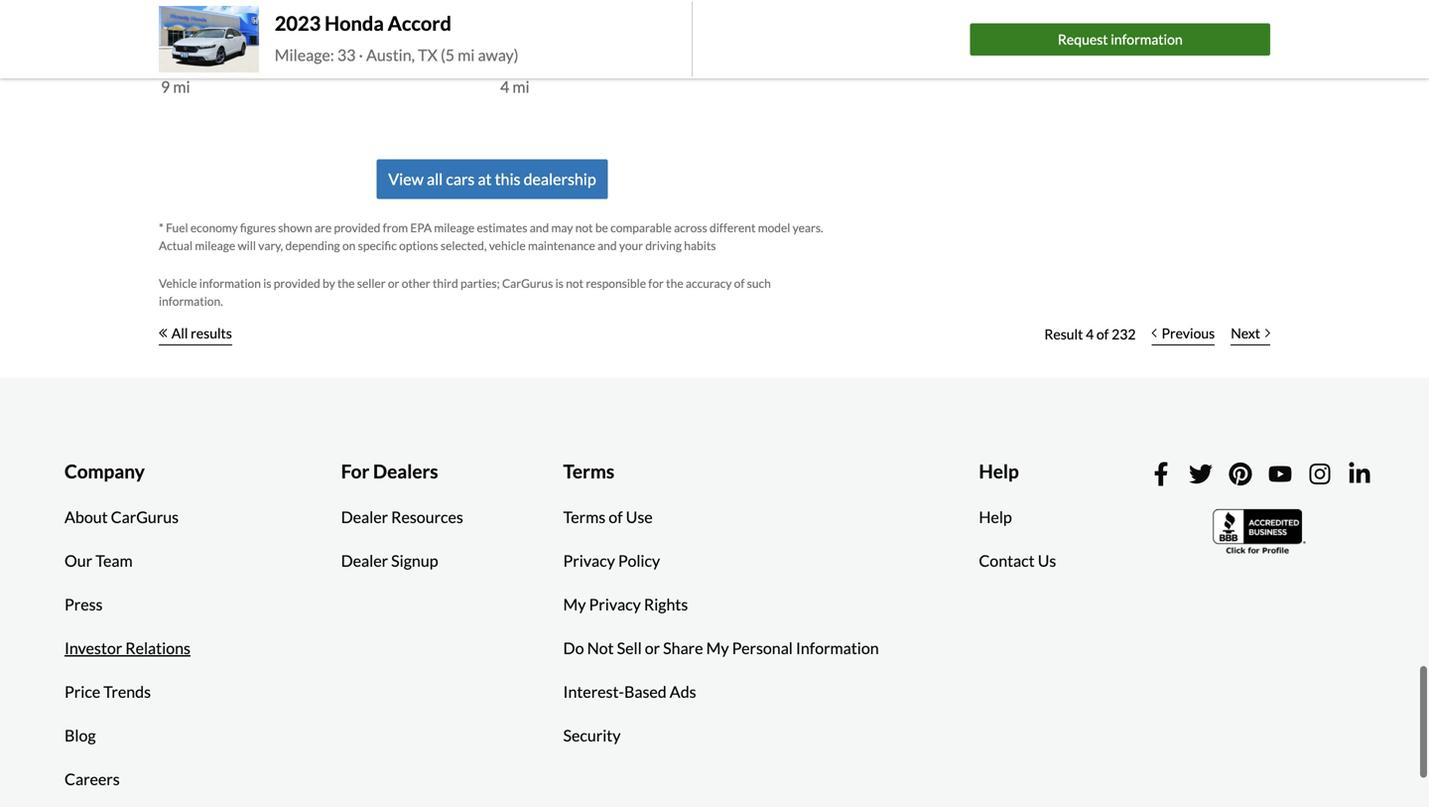 Task type: vqa. For each thing, say whether or not it's contained in the screenshot.
the top Help
yes



Task type: locate. For each thing, give the bounding box(es) containing it.
fwd right ex
[[183, 53, 221, 73]]

honda for 2024 honda accord ex fwd 9 mi
[[206, 27, 259, 49]]

1 fwd from the left
[[183, 53, 221, 73]]

not for may
[[576, 221, 593, 235]]

0 horizontal spatial 2024
[[161, 27, 202, 49]]

0 horizontal spatial honda
[[206, 27, 259, 49]]

accord
[[388, 11, 452, 35], [263, 27, 320, 49], [602, 27, 660, 49]]

0 horizontal spatial the
[[338, 276, 355, 291]]

my privacy rights
[[564, 595, 688, 614]]

chevron double left image
[[159, 328, 168, 338]]

is down vary, on the top left of the page
[[263, 276, 272, 291]]

4 down lx
[[500, 77, 510, 97]]

0 vertical spatial cargurus
[[502, 276, 553, 291]]

terms
[[564, 460, 615, 483], [564, 508, 606, 527]]

epa
[[411, 221, 432, 235]]

1 horizontal spatial honda
[[325, 11, 384, 35]]

1 horizontal spatial 4
[[1086, 326, 1094, 343]]

will
[[238, 239, 256, 253]]

mileage
[[434, 221, 475, 235], [195, 239, 236, 253]]

help up help link
[[979, 460, 1020, 483]]

our team
[[65, 551, 133, 571]]

other
[[402, 276, 431, 291]]

1 vertical spatial information
[[199, 276, 261, 291]]

information down 'will'
[[199, 276, 261, 291]]

0 horizontal spatial accord
[[263, 27, 320, 49]]

1 horizontal spatial accord
[[388, 11, 452, 35]]

comparable
[[611, 221, 672, 235]]

fwd for 2024 honda accord ex fwd 9 mi
[[183, 53, 221, 73]]

mileage up selected,
[[434, 221, 475, 235]]

actual
[[159, 239, 193, 253]]

2 2024 from the left
[[500, 27, 542, 49]]

mi inside 2024 honda accord lx fwd 4 mi
[[513, 77, 530, 97]]

use
[[626, 508, 653, 527]]

do not sell or share my personal information
[[564, 639, 879, 658]]

specific
[[358, 239, 397, 253]]

0 vertical spatial terms
[[564, 460, 615, 483]]

information for vehicle
[[199, 276, 261, 291]]

mi right 9
[[173, 77, 190, 97]]

0 vertical spatial 4
[[500, 77, 510, 97]]

trends
[[104, 682, 151, 702]]

privacy policy link
[[549, 539, 675, 583]]

1 vertical spatial not
[[566, 276, 584, 291]]

information right request
[[1111, 31, 1183, 47]]

0 vertical spatial privacy
[[564, 551, 615, 571]]

be
[[596, 221, 609, 235]]

1 horizontal spatial of
[[734, 276, 745, 291]]

2 help from the top
[[979, 508, 1013, 527]]

ex
[[161, 53, 180, 73]]

1 vertical spatial cargurus
[[111, 508, 179, 527]]

1 horizontal spatial 2024
[[500, 27, 542, 49]]

accord inside 2023 honda accord mileage: 33 · austin, tx (5 mi away)
[[388, 11, 452, 35]]

mi
[[458, 45, 475, 65], [173, 77, 190, 97], [513, 77, 530, 97]]

mi down lx
[[513, 77, 530, 97]]

1 horizontal spatial or
[[645, 639, 660, 658]]

options
[[399, 239, 438, 253]]

0 horizontal spatial provided
[[274, 276, 320, 291]]

1 horizontal spatial the
[[666, 276, 684, 291]]

mi right the (5
[[458, 45, 475, 65]]

parties;
[[461, 276, 500, 291]]

2024 up lx
[[500, 27, 542, 49]]

1 horizontal spatial and
[[598, 239, 617, 253]]

2 horizontal spatial mi
[[513, 77, 530, 97]]

honda for 2023 honda accord mileage: 33 · austin, tx (5 mi away)
[[325, 11, 384, 35]]

dealer
[[341, 508, 388, 527], [341, 551, 388, 571]]

responsible
[[586, 276, 646, 291]]

help up contact
[[979, 508, 1013, 527]]

of left the such
[[734, 276, 745, 291]]

mi inside 2024 honda accord ex fwd 9 mi
[[173, 77, 190, 97]]

honda inside 2024 honda accord lx fwd 4 mi
[[545, 27, 599, 49]]

or inside do not sell or share my personal information "link"
[[645, 639, 660, 658]]

0 vertical spatial provided
[[334, 221, 381, 235]]

the
[[338, 276, 355, 291], [666, 276, 684, 291]]

selected,
[[441, 239, 487, 253]]

the right the by
[[338, 276, 355, 291]]

of left '232'
[[1097, 326, 1110, 343]]

4 right result
[[1086, 326, 1094, 343]]

1 horizontal spatial provided
[[334, 221, 381, 235]]

1 vertical spatial terms
[[564, 508, 606, 527]]

for
[[649, 276, 664, 291]]

1 vertical spatial or
[[645, 639, 660, 658]]

and
[[530, 221, 549, 235], [598, 239, 617, 253]]

2 horizontal spatial honda
[[545, 27, 599, 49]]

mileage down economy
[[195, 239, 236, 253]]

cargurus up team
[[111, 508, 179, 527]]

2024 inside 2024 honda accord lx fwd 4 mi
[[500, 27, 542, 49]]

terms up 'terms of use'
[[564, 460, 615, 483]]

privacy down "privacy policy" link
[[589, 595, 641, 614]]

0 horizontal spatial mileage
[[195, 239, 236, 253]]

0 horizontal spatial mi
[[173, 77, 190, 97]]

2024 inside 2024 honda accord ex fwd 9 mi
[[161, 27, 202, 49]]

1 horizontal spatial cargurus
[[502, 276, 553, 291]]

1 horizontal spatial mi
[[458, 45, 475, 65]]

next
[[1232, 325, 1261, 342]]

1 the from the left
[[338, 276, 355, 291]]

provided up on
[[334, 221, 381, 235]]

view
[[389, 170, 424, 189]]

price
[[65, 682, 100, 702]]

personal
[[732, 639, 793, 658]]

1 2024 from the left
[[161, 27, 202, 49]]

1 horizontal spatial is
[[556, 276, 564, 291]]

0 vertical spatial or
[[388, 276, 400, 291]]

0 horizontal spatial my
[[564, 595, 586, 614]]

cargurus inside vehicle information is provided by the seller or other third parties; cargurus is not responsible for the accuracy of such information.
[[502, 276, 553, 291]]

about cargurus
[[65, 508, 179, 527]]

0 horizontal spatial cargurus
[[111, 508, 179, 527]]

1 vertical spatial my
[[707, 639, 729, 658]]

mi inside 2023 honda accord mileage: 33 · austin, tx (5 mi away)
[[458, 45, 475, 65]]

1 vertical spatial of
[[1097, 326, 1110, 343]]

and left the may
[[530, 221, 549, 235]]

2 vertical spatial of
[[609, 508, 623, 527]]

third
[[433, 276, 458, 291]]

2 fwd from the left
[[522, 53, 559, 73]]

honda inside 2024 honda accord ex fwd 9 mi
[[206, 27, 259, 49]]

my right share
[[707, 639, 729, 658]]

is
[[263, 276, 272, 291], [556, 276, 564, 291]]

ads
[[670, 682, 697, 702]]

price trends
[[65, 682, 151, 702]]

1 is from the left
[[263, 276, 272, 291]]

honda right away) at left
[[545, 27, 599, 49]]

0 vertical spatial mileage
[[434, 221, 475, 235]]

accuracy
[[686, 276, 732, 291]]

honda inside 2023 honda accord mileage: 33 · austin, tx (5 mi away)
[[325, 11, 384, 35]]

or
[[388, 276, 400, 291], [645, 639, 660, 658]]

of inside vehicle information is provided by the seller or other third parties; cargurus is not responsible for the accuracy of such information.
[[734, 276, 745, 291]]

0 vertical spatial dealer
[[341, 508, 388, 527]]

vehicle information is provided by the seller or other third parties; cargurus is not responsible for the accuracy of such information.
[[159, 276, 771, 309]]

dealer left signup
[[341, 551, 388, 571]]

away)
[[478, 45, 519, 65]]

dealer signup
[[341, 551, 438, 571]]

not down the maintenance
[[566, 276, 584, 291]]

years.
[[793, 221, 824, 235]]

2 terms from the top
[[564, 508, 606, 527]]

results
[[191, 325, 232, 342]]

1 horizontal spatial information
[[1111, 31, 1183, 47]]

terms up privacy policy
[[564, 508, 606, 527]]

1 vertical spatial dealer
[[341, 551, 388, 571]]

information inside vehicle information is provided by the seller or other third parties; cargurus is not responsible for the accuracy of such information.
[[199, 276, 261, 291]]

4 inside 2024 honda accord lx fwd 4 mi
[[500, 77, 510, 97]]

from
[[383, 221, 408, 235]]

economy
[[191, 221, 238, 235]]

or right seller
[[388, 276, 400, 291]]

my privacy rights link
[[549, 583, 703, 627]]

privacy
[[564, 551, 615, 571], [589, 595, 641, 614]]

is down the maintenance
[[556, 276, 564, 291]]

the right for
[[666, 276, 684, 291]]

previous
[[1162, 325, 1216, 342]]

0 horizontal spatial 4
[[500, 77, 510, 97]]

chevron right image
[[1266, 328, 1271, 338]]

fwd inside 2024 honda accord ex fwd 9 mi
[[183, 53, 221, 73]]

2024 up ex
[[161, 27, 202, 49]]

privacy down terms of use link
[[564, 551, 615, 571]]

1 terms from the top
[[564, 460, 615, 483]]

figures
[[240, 221, 276, 235]]

honda left 2023 on the left
[[206, 27, 259, 49]]

fwd right lx
[[522, 53, 559, 73]]

2 horizontal spatial accord
[[602, 27, 660, 49]]

my up do in the left bottom of the page
[[564, 595, 586, 614]]

accord inside 2024 honda accord lx fwd 4 mi
[[602, 27, 660, 49]]

interest-
[[564, 682, 625, 702]]

provided left the by
[[274, 276, 320, 291]]

1 help from the top
[[979, 460, 1020, 483]]

1 dealer from the top
[[341, 508, 388, 527]]

0 horizontal spatial or
[[388, 276, 400, 291]]

not inside vehicle information is provided by the seller or other third parties; cargurus is not responsible for the accuracy of such information.
[[566, 276, 584, 291]]

all results
[[172, 325, 232, 342]]

careers link
[[50, 758, 135, 802]]

not
[[576, 221, 593, 235], [566, 276, 584, 291]]

maintenance
[[528, 239, 596, 253]]

information for request
[[1111, 31, 1183, 47]]

austin,
[[366, 45, 415, 65]]

0 horizontal spatial is
[[263, 276, 272, 291]]

click for the bbb business review of this auto listing service in cambridge ma image
[[1213, 507, 1309, 557]]

1 horizontal spatial my
[[707, 639, 729, 658]]

0 horizontal spatial fwd
[[183, 53, 221, 73]]

contact
[[979, 551, 1035, 571]]

cargurus
[[502, 276, 553, 291], [111, 508, 179, 527]]

2023 honda accord image
[[159, 6, 259, 73]]

request information
[[1058, 31, 1183, 47]]

honda for 2024 honda accord lx fwd 4 mi
[[545, 27, 599, 49]]

dealer for dealer signup
[[341, 551, 388, 571]]

price trends link
[[50, 670, 166, 714]]

press
[[65, 595, 103, 614]]

interest-based ads link
[[549, 670, 712, 714]]

at
[[478, 170, 492, 189]]

accord inside 2024 honda accord ex fwd 9 mi
[[263, 27, 320, 49]]

4
[[500, 77, 510, 97], [1086, 326, 1094, 343]]

my
[[564, 595, 586, 614], [707, 639, 729, 658]]

0 vertical spatial help
[[979, 460, 1020, 483]]

2 dealer from the top
[[341, 551, 388, 571]]

0 vertical spatial not
[[576, 221, 593, 235]]

1 vertical spatial privacy
[[589, 595, 641, 614]]

0 vertical spatial of
[[734, 276, 745, 291]]

habits
[[684, 239, 716, 253]]

0 vertical spatial information
[[1111, 31, 1183, 47]]

or right sell
[[645, 639, 660, 658]]

share
[[664, 639, 704, 658]]

dealer down 'for'
[[341, 508, 388, 527]]

1 vertical spatial provided
[[274, 276, 320, 291]]

cargurus down vehicle
[[502, 276, 553, 291]]

my inside "link"
[[707, 639, 729, 658]]

0 horizontal spatial information
[[199, 276, 261, 291]]

1 horizontal spatial mileage
[[434, 221, 475, 235]]

investor relations
[[65, 639, 191, 658]]

0 vertical spatial my
[[564, 595, 586, 614]]

1 vertical spatial mileage
[[195, 239, 236, 253]]

information inside request information button
[[1111, 31, 1183, 47]]

information
[[1111, 31, 1183, 47], [199, 276, 261, 291]]

0 horizontal spatial and
[[530, 221, 549, 235]]

1 horizontal spatial fwd
[[522, 53, 559, 73]]

careers
[[65, 770, 120, 789]]

1 vertical spatial help
[[979, 508, 1013, 527]]

of left use on the bottom left of page
[[609, 508, 623, 527]]

not inside * fuel economy figures shown are provided from epa mileage estimates and may not be comparable across different model years. actual mileage will vary, depending on specific options selected, vehicle maintenance and your driving habits
[[576, 221, 593, 235]]

and down be
[[598, 239, 617, 253]]

view all cars at this dealership
[[389, 170, 597, 189]]

fwd inside 2024 honda accord lx fwd 4 mi
[[522, 53, 559, 73]]

investor relations link
[[50, 627, 206, 670]]

team
[[96, 551, 133, 571]]

not left be
[[576, 221, 593, 235]]

0 vertical spatial and
[[530, 221, 549, 235]]

honda
[[325, 11, 384, 35], [206, 27, 259, 49], [545, 27, 599, 49]]

honda up ·
[[325, 11, 384, 35]]



Task type: describe. For each thing, give the bounding box(es) containing it.
dealer resources link
[[326, 496, 478, 539]]

2023 honda accord mileage: 33 · austin, tx (5 mi away)
[[275, 11, 519, 65]]

all
[[172, 325, 188, 342]]

dealer resources
[[341, 508, 464, 527]]

accord for 2024 honda accord lx fwd 4 mi
[[602, 27, 660, 49]]

our
[[65, 551, 92, 571]]

such
[[747, 276, 771, 291]]

do not sell or share my personal information link
[[549, 627, 894, 670]]

relations
[[125, 639, 191, 658]]

seller
[[357, 276, 386, 291]]

*
[[159, 221, 164, 235]]

terms of use
[[564, 508, 653, 527]]

terms for terms of use
[[564, 508, 606, 527]]

mi for 2024 honda accord lx fwd 4 mi
[[513, 77, 530, 97]]

2024 honda accord ex fwd 9 mi
[[161, 27, 320, 97]]

fuel
[[166, 221, 188, 235]]

1 vertical spatial and
[[598, 239, 617, 253]]

rights
[[644, 595, 688, 614]]

investor
[[65, 639, 122, 658]]

terms of use link
[[549, 496, 668, 539]]

blog link
[[50, 714, 111, 758]]

our team link
[[50, 539, 148, 583]]

* fuel economy figures shown are provided from epa mileage estimates and may not be comparable across different model years. actual mileage will vary, depending on specific options selected, vehicle maintenance and your driving habits
[[159, 221, 824, 253]]

for dealers
[[341, 460, 438, 483]]

provided inside vehicle information is provided by the seller or other third parties; cargurus is not responsible for the accuracy of such information.
[[274, 276, 320, 291]]

lx
[[500, 53, 519, 73]]

previous link
[[1144, 313, 1224, 356]]

depending
[[285, 239, 340, 253]]

this
[[495, 170, 521, 189]]

9
[[161, 77, 170, 97]]

(5
[[441, 45, 455, 65]]

driving
[[646, 239, 682, 253]]

your
[[619, 239, 643, 253]]

result
[[1045, 326, 1084, 343]]

privacy policy
[[564, 551, 661, 571]]

company
[[65, 460, 145, 483]]

are
[[315, 221, 332, 235]]

result 4 of 232
[[1045, 326, 1136, 343]]

vehicle
[[489, 239, 526, 253]]

provided inside * fuel economy figures shown are provided from epa mileage estimates and may not be comparable across different model years. actual mileage will vary, depending on specific options selected, vehicle maintenance and your driving habits
[[334, 221, 381, 235]]

dealership
[[524, 170, 597, 189]]

33
[[338, 45, 356, 65]]

2 is from the left
[[556, 276, 564, 291]]

by
[[323, 276, 335, 291]]

fwd for 2024 honda accord lx fwd 4 mi
[[522, 53, 559, 73]]

2024 for 2024 honda accord lx fwd 4 mi
[[500, 27, 542, 49]]

based
[[625, 682, 667, 702]]

vary,
[[258, 239, 283, 253]]

policy
[[619, 551, 661, 571]]

1 vertical spatial 4
[[1086, 326, 1094, 343]]

about cargurus link
[[50, 496, 194, 539]]

dealer for dealer resources
[[341, 508, 388, 527]]

information.
[[159, 294, 223, 309]]

mi for 2024 honda accord ex fwd 9 mi
[[173, 77, 190, 97]]

0 horizontal spatial of
[[609, 508, 623, 527]]

2 the from the left
[[666, 276, 684, 291]]

dealers
[[373, 460, 438, 483]]

press link
[[50, 583, 118, 627]]

shown
[[278, 221, 312, 235]]

not for is
[[566, 276, 584, 291]]

or inside vehicle information is provided by the seller or other third parties; cargurus is not responsible for the accuracy of such information.
[[388, 276, 400, 291]]

on
[[343, 239, 356, 253]]

for
[[341, 460, 370, 483]]

model
[[758, 221, 791, 235]]

cargurus inside about cargurus link
[[111, 508, 179, 527]]

all
[[427, 170, 443, 189]]

not
[[587, 639, 614, 658]]

vehicle
[[159, 276, 197, 291]]

2024 honda accord lx fwd 4 mi
[[500, 27, 660, 97]]

terms for terms
[[564, 460, 615, 483]]

accord for 2023 honda accord mileage: 33 · austin, tx (5 mi away)
[[388, 11, 452, 35]]

2024 for 2024 honda accord ex fwd 9 mi
[[161, 27, 202, 49]]

dealer signup link
[[326, 539, 453, 583]]

do
[[564, 639, 584, 658]]

request
[[1058, 31, 1109, 47]]

across
[[674, 221, 708, 235]]

·
[[359, 45, 363, 65]]

all results link
[[159, 313, 232, 356]]

chevron left image
[[1152, 328, 1157, 338]]

resources
[[391, 508, 464, 527]]

may
[[552, 221, 573, 235]]

accord for 2024 honda accord ex fwd 9 mi
[[263, 27, 320, 49]]

cars
[[446, 170, 475, 189]]

interest-based ads
[[564, 682, 697, 702]]

next link
[[1224, 313, 1279, 356]]

help link
[[965, 496, 1028, 539]]

security link
[[549, 714, 636, 758]]

2 horizontal spatial of
[[1097, 326, 1110, 343]]



